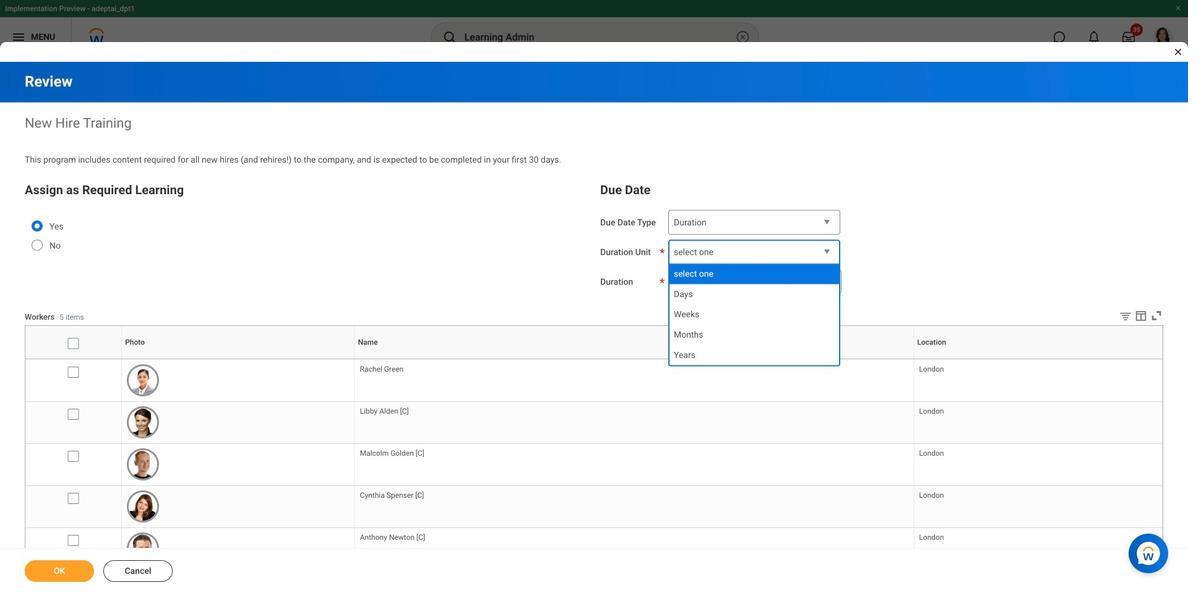 Task type: vqa. For each thing, say whether or not it's contained in the screenshot.
notifications large "icon"
yes



Task type: locate. For each thing, give the bounding box(es) containing it.
banner
[[0, 0, 1189, 57]]

group
[[25, 181, 588, 267], [600, 181, 1164, 295]]

1 group from the left
[[25, 181, 588, 267]]

2 group from the left
[[600, 181, 1164, 295]]

select one element
[[674, 268, 714, 280]]

cynthia spenser [c] element
[[360, 489, 424, 500]]

anthony newton [c] element
[[360, 531, 425, 542]]

column header
[[25, 360, 122, 360]]

dialog
[[0, 0, 1189, 594]]

london element
[[919, 363, 944, 374], [919, 405, 944, 416], [919, 447, 944, 458], [919, 489, 944, 500], [919, 531, 944, 542]]

4 london element from the top
[[919, 489, 944, 500]]

employee's photo (libby alden [c]) image
[[127, 407, 159, 439]]

1 london element from the top
[[919, 363, 944, 374]]

months element
[[674, 329, 704, 341]]

3 london element from the top
[[919, 447, 944, 458]]

days element
[[674, 289, 693, 300]]

2 london element from the top
[[919, 405, 944, 416]]

0 horizontal spatial group
[[25, 181, 588, 267]]

click to view/edit grid preferences image
[[1135, 309, 1148, 323]]

weeks element
[[674, 309, 700, 321]]

row element
[[25, 326, 1166, 359]]

5 london element from the top
[[919, 531, 944, 542]]

main content
[[0, 62, 1189, 594]]

london element for cynthia spenser [c] element
[[919, 489, 944, 500]]

profile logan mcneil element
[[1146, 24, 1181, 51]]

workday assistant region
[[1129, 529, 1174, 574]]

toolbar
[[1110, 309, 1164, 326]]

none text field inside group
[[669, 270, 842, 295]]

1 horizontal spatial group
[[600, 181, 1164, 295]]

None text field
[[669, 270, 842, 295]]

employee's photo (cynthia spenser [c]) image
[[127, 491, 159, 523]]

close environment banner image
[[1175, 4, 1182, 12]]

london element for rachel green element
[[919, 363, 944, 374]]



Task type: describe. For each thing, give the bounding box(es) containing it.
malcolm golden [c] element
[[360, 447, 425, 458]]

london element for libby alden [c] element
[[919, 405, 944, 416]]

years element
[[674, 350, 696, 361]]

inbox large image
[[1123, 31, 1135, 43]]

x circle image
[[736, 30, 751, 45]]

libby alden [c] element
[[360, 405, 409, 416]]

duration unit list box
[[670, 264, 839, 366]]

london element for malcolm golden [c] element
[[919, 447, 944, 458]]

select to filter grid data image
[[1119, 310, 1133, 323]]

search image
[[442, 30, 457, 45]]

rachel green element
[[360, 363, 404, 374]]

notifications large image
[[1088, 31, 1101, 43]]

employee's photo (rachel green) image
[[127, 365, 159, 397]]

fullscreen image
[[1150, 309, 1164, 323]]

close review image
[[1174, 47, 1184, 57]]

employee's photo (malcolm golden [c]) image
[[127, 449, 159, 481]]



